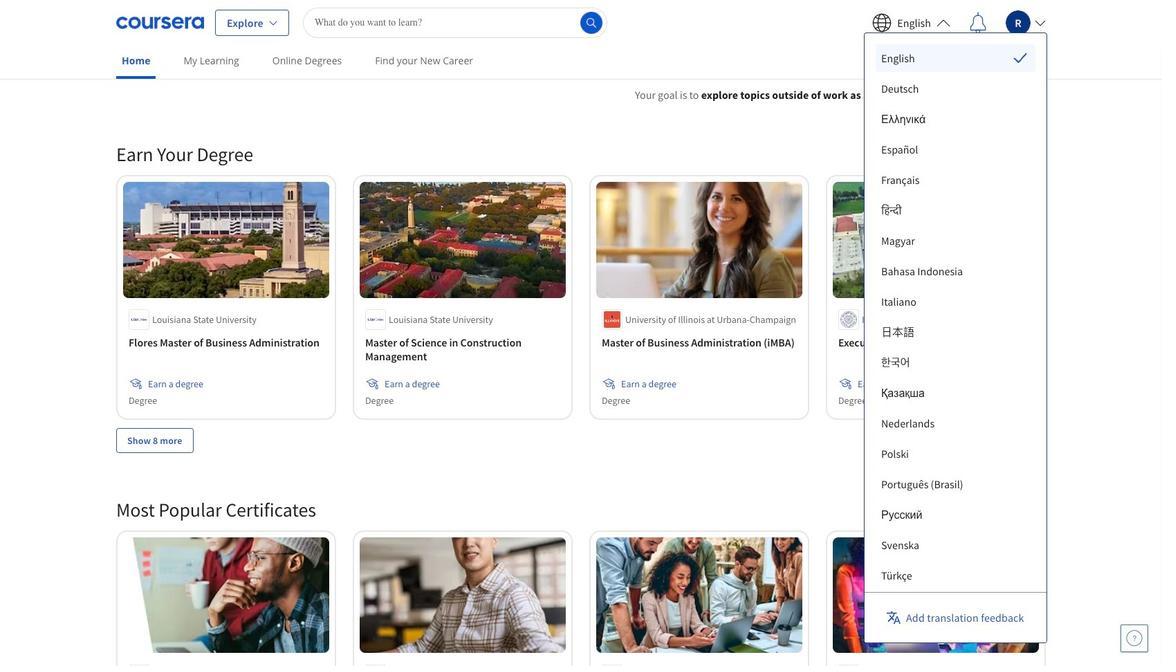 Task type: vqa. For each thing, say whether or not it's contained in the screenshot.
MOST
no



Task type: locate. For each thing, give the bounding box(es) containing it.
coursera image
[[116, 11, 204, 34]]

earn your degree collection element
[[108, 120, 1055, 475]]

radio item
[[876, 44, 1036, 72]]

main content
[[0, 70, 1163, 666]]

menu
[[876, 44, 1036, 666]]

None search field
[[303, 7, 607, 38]]



Task type: describe. For each thing, give the bounding box(es) containing it.
most popular certificates collection element
[[108, 475, 1055, 666]]

help center image
[[1127, 630, 1143, 647]]



